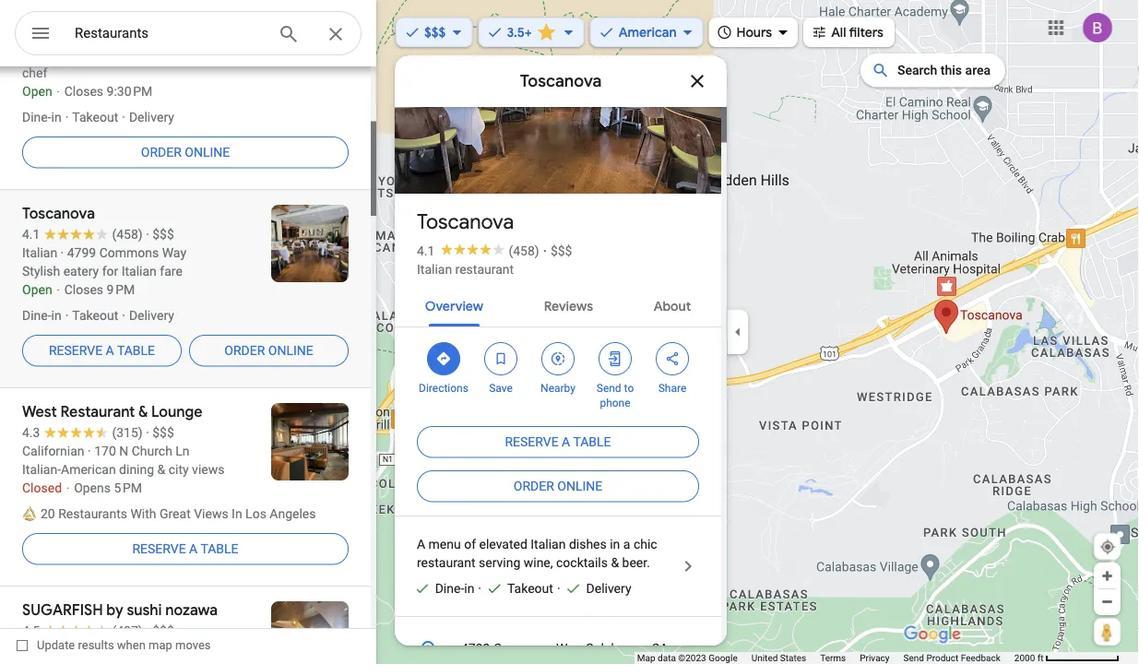 Task type: describe. For each thing, give the bounding box(es) containing it.
united states
[[752, 653, 807, 664]]

terms button
[[821, 652, 846, 664]]

nearby
[[541, 382, 576, 395]]

chic
[[634, 537, 658, 552]]

menu
[[429, 537, 461, 552]]

&
[[611, 556, 619, 571]]

2 vertical spatial reserve a table link
[[22, 527, 349, 571]]

collapse side panel image
[[728, 322, 748, 342]]

4799
[[461, 641, 490, 657]]

commons
[[494, 641, 553, 657]]

overview button
[[410, 283, 498, 327]]

· for takeout
[[478, 581, 482, 597]]

united states button
[[752, 652, 807, 664]]

this
[[941, 63, 963, 78]]

dine-in
[[435, 581, 475, 597]]

restaurant inside a menu of elevated italian dishes in a chic restaurant serving wine, cocktails & beer.
[[417, 556, 476, 571]]

2000 ft
[[1015, 653, 1044, 664]]

calabasas,
[[586, 641, 649, 657]]

map data ©2023 google
[[637, 653, 738, 664]]

american button
[[590, 12, 704, 53]]

hours
[[737, 24, 772, 41]]

reserve a table link for middle "order online" link
[[22, 329, 182, 373]]

italian restaurant button
[[417, 261, 514, 279]]

4799 commons way, calabasas, ca 91302 button
[[395, 633, 722, 664]]

(458)
[[509, 244, 540, 259]]


[[607, 349, 624, 370]]

offers delivery group
[[557, 580, 632, 598]]

1 vertical spatial online
[[268, 343, 313, 358]]

dine-
[[435, 581, 464, 597]]

online inside toscanova "main content"
[[558, 479, 603, 494]]

Update results when map moves checkbox
[[17, 634, 211, 657]]

italian inside a menu of elevated italian dishes in a chic restaurant serving wine, cocktails & beer.
[[531, 537, 566, 552]]

wine,
[[524, 556, 553, 571]]

price: expensive element
[[551, 244, 573, 259]]

send product feedback
[[904, 653, 1001, 664]]

delivery
[[586, 581, 632, 597]]

order for the topmost "order online" link
[[141, 145, 182, 160]]

a inside a menu of elevated italian dishes in a chic restaurant serving wine, cocktails & beer.
[[624, 537, 631, 552]]

0 horizontal spatial online
[[185, 145, 230, 160]]

privacy
[[860, 653, 890, 664]]

3.5+ button
[[478, 12, 585, 53]]

map
[[149, 639, 172, 652]]

$$$ inside popup button
[[424, 24, 446, 41]]

zoom in image
[[1101, 569, 1115, 583]]

takeout
[[508, 581, 554, 597]]

 hours
[[717, 22, 772, 42]]

1 vertical spatial toscanova
[[417, 209, 514, 235]]

©2023
[[679, 653, 707, 664]]

$$$ button
[[396, 12, 473, 53]]

cocktails
[[556, 556, 608, 571]]

google
[[709, 653, 738, 664]]

send to phone
[[597, 382, 634, 410]]

area
[[966, 63, 991, 78]]

states
[[780, 653, 807, 664]]

$$$ inside toscanova "main content"
[[551, 244, 573, 259]]

italian inside "button"
[[417, 262, 452, 277]]

save
[[489, 382, 513, 395]]


[[550, 349, 567, 370]]

reviews button
[[529, 283, 608, 327]]

search this area
[[898, 63, 991, 78]]

elevated
[[479, 537, 528, 552]]

dishes
[[569, 537, 607, 552]]

results for restaurants feed
[[0, 0, 376, 664]]

update
[[37, 639, 75, 652]]

2 vertical spatial order online link
[[417, 465, 699, 509]]

italian restaurant
[[417, 262, 514, 277]]

to
[[624, 382, 634, 395]]

a
[[417, 537, 426, 552]]

ca
[[652, 641, 669, 657]]

data
[[658, 653, 676, 664]]

1 horizontal spatial ·
[[543, 244, 547, 259]]

serving
[[479, 556, 521, 571]]

table inside toscanova "main content"
[[573, 435, 611, 450]]

4.1
[[417, 244, 435, 259]]

a for reserve a table link to the bottom
[[189, 541, 198, 557]]

1 vertical spatial order online link
[[189, 329, 349, 373]]

copy address image
[[680, 643, 697, 659]]

a for reserve a table link within toscanova "main content"
[[562, 435, 570, 450]]

united
[[752, 653, 778, 664]]

0 vertical spatial order online link
[[22, 130, 349, 174]]



Task type: vqa. For each thing, say whether or not it's contained in the screenshot.
second $596 button from the left's the $596
no



Task type: locate. For each thing, give the bounding box(es) containing it.
2 vertical spatial order
[[514, 479, 554, 494]]


[[493, 349, 509, 370]]


[[664, 349, 681, 370]]

results
[[78, 639, 114, 652]]

0 vertical spatial order
[[141, 145, 182, 160]]

reserve inside toscanova "main content"
[[505, 435, 559, 450]]

0 vertical spatial $$$
[[424, 24, 446, 41]]

409 photos button
[[409, 148, 523, 180]]

0 horizontal spatial toscanova
[[417, 209, 514, 235]]

actions for toscanova region
[[395, 328, 722, 420]]

phone
[[600, 397, 631, 410]]

· left price: expensive element
[[543, 244, 547, 259]]

tab list inside toscanova "main content"
[[395, 283, 722, 327]]

2 vertical spatial table
[[201, 541, 239, 557]]

send inside send to phone
[[597, 382, 622, 395]]

product
[[927, 653, 959, 664]]

about button
[[639, 283, 706, 327]]

terms
[[821, 653, 846, 664]]

 search field
[[15, 11, 362, 59]]

footer inside google maps element
[[637, 652, 1015, 664]]

1 vertical spatial send
[[904, 653, 925, 664]]

italian up wine,
[[531, 537, 566, 552]]

0 horizontal spatial in
[[464, 581, 475, 597]]

all
[[832, 24, 847, 41]]

2 horizontal spatial reserve
[[505, 435, 559, 450]]

send for send product feedback
[[904, 653, 925, 664]]

· for delivery
[[557, 581, 561, 597]]

toscanova
[[520, 71, 602, 92], [417, 209, 514, 235]]

update results when map moves
[[37, 639, 211, 652]]

offers takeout group
[[478, 580, 554, 598]]

order for middle "order online" link
[[225, 343, 265, 358]]

reserve a table
[[49, 343, 155, 358], [505, 435, 611, 450], [132, 541, 239, 557]]

send product feedback button
[[904, 652, 1001, 664]]

beer.
[[622, 556, 650, 571]]

show your location image
[[1100, 539, 1117, 556]]

1 vertical spatial in
[[464, 581, 475, 597]]

1 vertical spatial $$$
[[551, 244, 573, 259]]

409
[[442, 155, 467, 173]]

reviews
[[544, 299, 593, 315]]

send up phone
[[597, 382, 622, 395]]

1 horizontal spatial online
[[268, 343, 313, 358]]

footer
[[637, 652, 1015, 664]]

$$$
[[424, 24, 446, 41], [551, 244, 573, 259]]

2 vertical spatial reserve
[[132, 541, 186, 557]]

google account: bob builder  
(b0bth3builder2k23@gmail.com) image
[[1083, 13, 1113, 43]]

italian down 4.1
[[417, 262, 452, 277]]

serves dine-in group
[[406, 580, 475, 598]]

order online
[[141, 145, 230, 160], [225, 343, 313, 358], [514, 479, 603, 494]]

reserve a table inside toscanova "main content"
[[505, 435, 611, 450]]

toscanova down 3.5+ popup button
[[520, 71, 602, 92]]

1 vertical spatial restaurant
[[417, 556, 476, 571]]

None field
[[75, 22, 263, 44]]

2000 ft button
[[1015, 653, 1120, 664]]

· inside offers delivery group
[[557, 581, 561, 597]]

2 horizontal spatial ·
[[557, 581, 561, 597]]

0 horizontal spatial $$$
[[424, 24, 446, 41]]

none field inside restaurants field
[[75, 22, 263, 44]]

Restaurants field
[[15, 11, 362, 56]]

2000
[[1015, 653, 1036, 664]]

91302
[[461, 660, 498, 664]]

0 vertical spatial in
[[610, 537, 620, 552]]

0 vertical spatial italian
[[417, 262, 452, 277]]

0 horizontal spatial send
[[597, 382, 622, 395]]

2 vertical spatial order online
[[514, 479, 603, 494]]

1 vertical spatial order online
[[225, 343, 313, 358]]

2 horizontal spatial order
[[514, 479, 554, 494]]

in up the &
[[610, 537, 620, 552]]

share
[[659, 382, 687, 395]]

search
[[898, 63, 938, 78]]

order online for bottom "order online" link
[[514, 479, 603, 494]]

photos
[[471, 155, 516, 173]]

privacy button
[[860, 652, 890, 664]]

send inside button
[[904, 653, 925, 664]]

zoom out image
[[1101, 595, 1115, 609]]

3.5+
[[507, 24, 532, 41]]

of
[[464, 537, 476, 552]]

in down of
[[464, 581, 475, 597]]

2 horizontal spatial online
[[558, 479, 603, 494]]

order inside toscanova "main content"
[[514, 479, 554, 494]]

order online link
[[22, 130, 349, 174], [189, 329, 349, 373], [417, 465, 699, 509]]

order for bottom "order online" link
[[514, 479, 554, 494]]

1 horizontal spatial toscanova
[[520, 71, 602, 92]]

restaurant down menu
[[417, 556, 476, 571]]

in inside a menu of elevated italian dishes in a chic restaurant serving wine, cocktails & beer.
[[610, 537, 620, 552]]

footer containing map data ©2023 google
[[637, 652, 1015, 664]]

1 vertical spatial order
[[225, 343, 265, 358]]

1 horizontal spatial order
[[225, 343, 265, 358]]

0 vertical spatial restaurant
[[455, 262, 514, 277]]

reserve a table link inside toscanova "main content"
[[417, 420, 699, 465]]

4.1 stars image
[[435, 244, 509, 256]]

ft
[[1038, 653, 1044, 664]]

1 vertical spatial reserve a table
[[505, 435, 611, 450]]


[[811, 22, 828, 42]]

· $$$
[[543, 244, 573, 259]]

0 horizontal spatial italian
[[417, 262, 452, 277]]

reserve for bottom "order online" link
[[505, 435, 559, 450]]

a
[[106, 343, 114, 358], [562, 435, 570, 450], [624, 537, 631, 552], [189, 541, 198, 557]]

filters
[[849, 24, 884, 41]]


[[717, 22, 733, 42]]

italian
[[417, 262, 452, 277], [531, 537, 566, 552]]

reserve
[[49, 343, 103, 358], [505, 435, 559, 450], [132, 541, 186, 557]]

way,
[[556, 641, 583, 657]]

2 vertical spatial online
[[558, 479, 603, 494]]


[[436, 349, 452, 370]]

send for send to phone
[[597, 382, 622, 395]]

table
[[117, 343, 155, 358], [573, 435, 611, 450], [201, 541, 239, 557]]

1 vertical spatial reserve
[[505, 435, 559, 450]]

4799 commons way, calabasas, ca 91302
[[461, 641, 669, 664]]

0 horizontal spatial order
[[141, 145, 182, 160]]

moves
[[175, 639, 211, 652]]

in
[[610, 537, 620, 552], [464, 581, 475, 597]]

1 horizontal spatial in
[[610, 537, 620, 552]]

0 vertical spatial toscanova
[[520, 71, 602, 92]]

$$$ left 3.5+
[[424, 24, 446, 41]]

online
[[185, 145, 230, 160], [268, 343, 313, 358], [558, 479, 603, 494]]

0 vertical spatial order online
[[141, 145, 230, 160]]

feedback
[[961, 653, 1001, 664]]


[[30, 20, 52, 47]]

send left product
[[904, 653, 925, 664]]

 all filters
[[811, 22, 884, 42]]

about
[[654, 299, 691, 315]]

a menu of elevated italian dishes in a chic restaurant serving wine, cocktails & beer.
[[417, 537, 658, 571]]

0 horizontal spatial ·
[[478, 581, 482, 597]]

1 horizontal spatial reserve
[[132, 541, 186, 557]]

restaurant down 4.1 stars image
[[455, 262, 514, 277]]

0 vertical spatial reserve
[[49, 343, 103, 358]]

· right 'dine-in' in the left bottom of the page
[[478, 581, 482, 597]]

order
[[141, 145, 182, 160], [225, 343, 265, 358], [514, 479, 554, 494]]

in inside serves dine-in group
[[464, 581, 475, 597]]

order online inside toscanova "main content"
[[514, 479, 603, 494]]

toscanova main content
[[395, 0, 727, 664]]

order online for the topmost "order online" link
[[141, 145, 230, 160]]

0 vertical spatial table
[[117, 343, 155, 358]]

2 vertical spatial reserve a table
[[132, 541, 239, 557]]

0 vertical spatial reserve a table
[[49, 343, 155, 358]]

1 horizontal spatial send
[[904, 653, 925, 664]]

·
[[543, 244, 547, 259], [478, 581, 482, 597], [557, 581, 561, 597]]

order online for middle "order online" link
[[225, 343, 313, 358]]

0 horizontal spatial table
[[117, 343, 155, 358]]

a for reserve a table link corresponding to middle "order online" link
[[106, 343, 114, 358]]

overview
[[425, 299, 484, 315]]

1 horizontal spatial $$$
[[551, 244, 573, 259]]

409 photos
[[442, 155, 516, 173]]

restaurant inside "button"
[[455, 262, 514, 277]]

 button
[[15, 11, 66, 59]]

1 vertical spatial italian
[[531, 537, 566, 552]]

tab list
[[395, 283, 722, 327]]

· inside offers takeout group
[[478, 581, 482, 597]]

2 horizontal spatial table
[[573, 435, 611, 450]]

0 vertical spatial reserve a table link
[[22, 329, 182, 373]]

1 horizontal spatial table
[[201, 541, 239, 557]]

458 reviews element
[[509, 244, 540, 259]]

send
[[597, 382, 622, 395], [904, 653, 925, 664]]

0 horizontal spatial reserve
[[49, 343, 103, 358]]

0 vertical spatial send
[[597, 382, 622, 395]]

1 horizontal spatial italian
[[531, 537, 566, 552]]

show street view coverage image
[[1094, 618, 1121, 646]]

search this area button
[[861, 54, 1006, 87]]

tab list containing overview
[[395, 283, 722, 327]]

$$$ right (458)
[[551, 244, 573, 259]]

reserve for middle "order online" link
[[49, 343, 103, 358]]

map
[[637, 653, 656, 664]]

directions
[[419, 382, 469, 395]]

· right takeout
[[557, 581, 561, 597]]

american
[[619, 24, 677, 41]]

toscanova up 4.1 stars image
[[417, 209, 514, 235]]

google maps element
[[0, 0, 1140, 664]]

reserve a table link for bottom "order online" link
[[417, 420, 699, 465]]

0 vertical spatial online
[[185, 145, 230, 160]]

1 vertical spatial table
[[573, 435, 611, 450]]

when
[[117, 639, 146, 652]]

1 vertical spatial reserve a table link
[[417, 420, 699, 465]]



